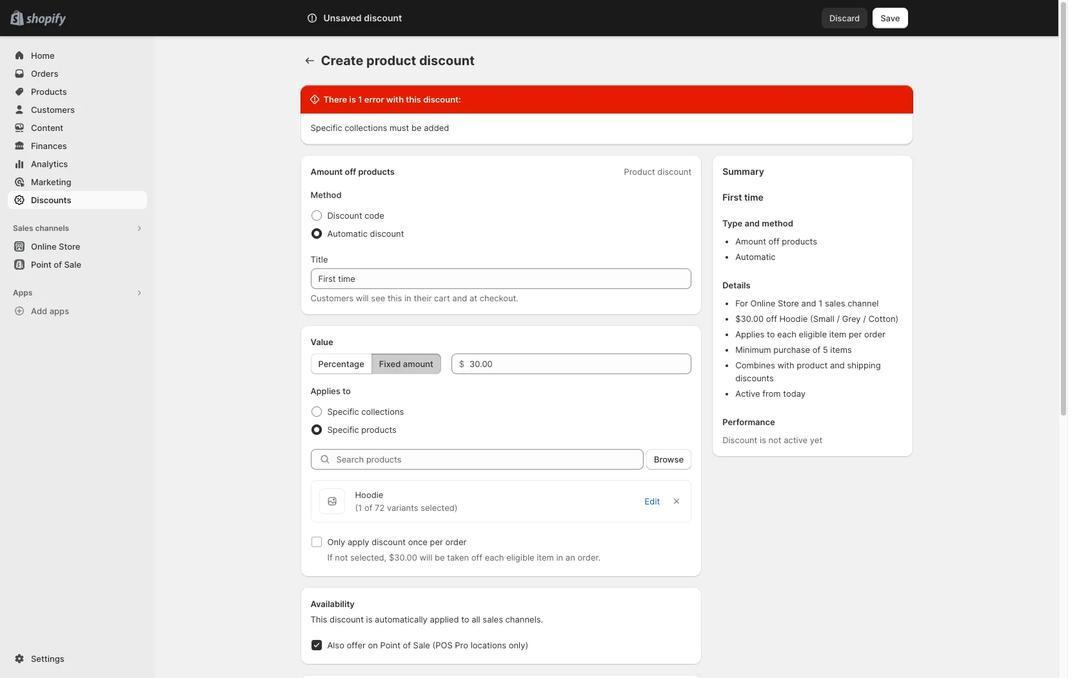 Task type: locate. For each thing, give the bounding box(es) containing it.
store
[[59, 241, 80, 252], [778, 298, 799, 308]]

0 vertical spatial collections
[[345, 123, 387, 133]]

discount
[[327, 210, 362, 221], [723, 435, 758, 445]]

there is 1 error with this discount:
[[324, 94, 461, 105]]

0 vertical spatial product
[[366, 53, 416, 68]]

selected)
[[421, 503, 458, 513]]

amount up method
[[311, 166, 343, 177]]

2 vertical spatial products
[[362, 425, 397, 435]]

72
[[375, 503, 385, 513]]

1 vertical spatial order
[[446, 537, 467, 547]]

off down method
[[769, 236, 780, 246]]

(pos
[[433, 640, 453, 650]]

discount up automatic discount
[[327, 210, 362, 221]]

0 horizontal spatial amount
[[311, 166, 343, 177]]

store up purchase
[[778, 298, 799, 308]]

0 horizontal spatial is
[[349, 94, 356, 105]]

is
[[349, 94, 356, 105], [760, 435, 766, 445], [366, 614, 373, 625]]

online store button
[[0, 237, 155, 256]]

1 vertical spatial amount
[[736, 236, 766, 246]]

edit
[[645, 496, 660, 507]]

on
[[368, 640, 378, 650]]

amount down type and method
[[736, 236, 766, 246]]

discount:
[[423, 94, 461, 105]]

minimum
[[736, 345, 771, 355]]

0 vertical spatial with
[[386, 94, 404, 105]]

be right must
[[412, 123, 422, 133]]

0 horizontal spatial to
[[343, 386, 351, 396]]

1 horizontal spatial hoodie
[[780, 314, 808, 324]]

1 horizontal spatial 1
[[819, 298, 823, 308]]

per
[[849, 329, 862, 339], [430, 537, 443, 547]]

point inside 'link'
[[31, 259, 52, 270]]

yet
[[810, 435, 823, 445]]

store up point of sale 'link'
[[59, 241, 80, 252]]

checkout.
[[480, 293, 519, 303]]

1 vertical spatial this
[[388, 293, 402, 303]]

pro
[[455, 640, 468, 650]]

specific for specific collections must be added
[[311, 123, 342, 133]]

to down percentage button
[[343, 386, 351, 396]]

discount down performance
[[723, 435, 758, 445]]

sale left (pos
[[413, 640, 430, 650]]

1 up (small
[[819, 298, 823, 308]]

$ text field
[[470, 354, 692, 374]]

sale inside 'link'
[[64, 259, 81, 270]]

amount
[[311, 166, 343, 177], [736, 236, 766, 246]]

2 horizontal spatial to
[[767, 329, 775, 339]]

1 horizontal spatial point
[[380, 640, 401, 650]]

sales inside availability this discount is automatically applied to all sales channels.
[[483, 614, 503, 625]]

1 horizontal spatial with
[[778, 360, 795, 370]]

specific collections must be added
[[311, 123, 449, 133]]

amount inside "amount off products automatic"
[[736, 236, 766, 246]]

specific down specific collections
[[327, 425, 359, 435]]

with right error
[[386, 94, 404, 105]]

collections for specific collections must be added
[[345, 123, 387, 133]]

eligible
[[799, 329, 827, 339], [507, 552, 535, 563]]

1 horizontal spatial discount
[[723, 435, 758, 445]]

per down grey
[[849, 329, 862, 339]]

0 vertical spatial per
[[849, 329, 862, 339]]

discount down the availability
[[330, 614, 364, 625]]

order.
[[578, 552, 601, 563]]

off inside for online store and 1 sales channel $30.00 off hoodie (small / grey / cotton) applies to each eligible item per order minimum purchase of 5 items combines with product and shipping discounts active from today
[[766, 314, 777, 324]]

1 vertical spatial in
[[557, 552, 563, 563]]

channels.
[[506, 614, 543, 625]]

only apply discount once per order
[[327, 537, 467, 547]]

online
[[31, 241, 57, 252], [751, 298, 776, 308]]

applies down percentage button
[[311, 386, 340, 396]]

there
[[324, 94, 347, 105]]

each inside for online store and 1 sales channel $30.00 off hoodie (small / grey / cotton) applies to each eligible item per order minimum purchase of 5 items combines with product and shipping discounts active from today
[[778, 329, 797, 339]]

collections up specific products
[[362, 406, 404, 417]]

of left 5
[[813, 345, 821, 355]]

order
[[865, 329, 886, 339], [446, 537, 467, 547]]

1 horizontal spatial $30.00
[[736, 314, 764, 324]]

0 horizontal spatial order
[[446, 537, 467, 547]]

0 vertical spatial not
[[769, 435, 782, 445]]

1 horizontal spatial amount
[[736, 236, 766, 246]]

0 horizontal spatial discount
[[327, 210, 362, 221]]

offer
[[347, 640, 366, 650]]

will left see
[[356, 293, 369, 303]]

0 horizontal spatial store
[[59, 241, 80, 252]]

applies
[[736, 329, 765, 339], [311, 386, 340, 396]]

0 vertical spatial store
[[59, 241, 80, 252]]

added
[[424, 123, 449, 133]]

0 vertical spatial hoodie
[[780, 314, 808, 324]]

not left active
[[769, 435, 782, 445]]

today
[[783, 388, 806, 399]]

1 vertical spatial each
[[485, 552, 504, 563]]

specific down applies to
[[327, 406, 359, 417]]

automatic discount
[[327, 228, 404, 239]]

time
[[745, 192, 764, 203]]

of right (1 on the bottom of page
[[364, 503, 373, 513]]

be
[[412, 123, 422, 133], [435, 552, 445, 563]]

1 horizontal spatial is
[[366, 614, 373, 625]]

1 vertical spatial store
[[778, 298, 799, 308]]

item left an
[[537, 552, 554, 563]]

is right there at the top of the page
[[349, 94, 356, 105]]

off up discount code
[[345, 166, 356, 177]]

sales right all
[[483, 614, 503, 625]]

and right 'type'
[[745, 218, 760, 228]]

per inside for online store and 1 sales channel $30.00 off hoodie (small / grey / cotton) applies to each eligible item per order minimum purchase of 5 items combines with product and shipping discounts active from today
[[849, 329, 862, 339]]

of down online store
[[54, 259, 62, 270]]

unsaved discount
[[324, 12, 402, 23]]

discount code
[[327, 210, 385, 221]]

point down online store
[[31, 259, 52, 270]]

their
[[414, 293, 432, 303]]

1 vertical spatial products
[[782, 236, 817, 246]]

1 vertical spatial discount
[[723, 435, 758, 445]]

settings link
[[8, 650, 147, 668]]

product inside for online store and 1 sales channel $30.00 off hoodie (small / grey / cotton) applies to each eligible item per order minimum purchase of 5 items combines with product and shipping discounts active from today
[[797, 360, 828, 370]]

collections down error
[[345, 123, 387, 133]]

discount inside availability this discount is automatically applied to all sales channels.
[[330, 614, 364, 625]]

once
[[408, 537, 428, 547]]

with down purchase
[[778, 360, 795, 370]]

1 horizontal spatial product
[[797, 360, 828, 370]]

1 horizontal spatial item
[[830, 329, 847, 339]]

/ right grey
[[863, 314, 866, 324]]

in
[[405, 293, 411, 303], [557, 552, 563, 563]]

of inside for online store and 1 sales channel $30.00 off hoodie (small / grey / cotton) applies to each eligible item per order minimum purchase of 5 items combines with product and shipping discounts active from today
[[813, 345, 821, 355]]

specific for specific products
[[327, 425, 359, 435]]

type
[[723, 218, 743, 228]]

this right see
[[388, 293, 402, 303]]

order down cotton)
[[865, 329, 886, 339]]

0 horizontal spatial 1
[[358, 94, 362, 105]]

1 vertical spatial applies
[[311, 386, 340, 396]]

0 horizontal spatial be
[[412, 123, 422, 133]]

0 horizontal spatial sale
[[64, 259, 81, 270]]

store inside "link"
[[59, 241, 80, 252]]

discount for discount code
[[327, 210, 362, 221]]

0 horizontal spatial point
[[31, 259, 52, 270]]

1 / from the left
[[837, 314, 840, 324]]

0 vertical spatial each
[[778, 329, 797, 339]]

0 vertical spatial applies
[[736, 329, 765, 339]]

0 vertical spatial specific
[[311, 123, 342, 133]]

automatically
[[375, 614, 428, 625]]

not
[[769, 435, 782, 445], [335, 552, 348, 563]]

item up items
[[830, 329, 847, 339]]

collections
[[345, 123, 387, 133], [362, 406, 404, 417]]

not right if
[[335, 552, 348, 563]]

sale down online store "button"
[[64, 259, 81, 270]]

0 horizontal spatial /
[[837, 314, 840, 324]]

customers down title
[[311, 293, 354, 303]]

0 vertical spatial automatic
[[327, 228, 368, 239]]

$30.00 down only apply discount once per order
[[389, 552, 417, 563]]

to left all
[[461, 614, 469, 625]]

0 horizontal spatial applies
[[311, 386, 340, 396]]

1 vertical spatial per
[[430, 537, 443, 547]]

0 vertical spatial sales
[[825, 298, 846, 308]]

with inside for online store and 1 sales channel $30.00 off hoodie (small / grey / cotton) applies to each eligible item per order minimum purchase of 5 items combines with product and shipping discounts active from today
[[778, 360, 795, 370]]

off up minimum
[[766, 314, 777, 324]]

1 vertical spatial will
[[420, 552, 432, 563]]

specific for specific collections
[[327, 406, 359, 417]]

1 vertical spatial with
[[778, 360, 795, 370]]

in left their
[[405, 293, 411, 303]]

online right "for"
[[751, 298, 776, 308]]

0 vertical spatial online
[[31, 241, 57, 252]]

1 vertical spatial is
[[760, 435, 766, 445]]

save
[[881, 13, 900, 23]]

automatic down type and method
[[736, 252, 776, 262]]

taken
[[447, 552, 469, 563]]

1 horizontal spatial eligible
[[799, 329, 827, 339]]

will down once
[[420, 552, 432, 563]]

be left taken
[[435, 552, 445, 563]]

online inside for online store and 1 sales channel $30.00 off hoodie (small / grey / cotton) applies to each eligible item per order minimum purchase of 5 items combines with product and shipping discounts active from today
[[751, 298, 776, 308]]

point of sale link
[[8, 256, 147, 274]]

0 vertical spatial $30.00
[[736, 314, 764, 324]]

selected,
[[350, 552, 387, 563]]

1 horizontal spatial to
[[461, 614, 469, 625]]

analytics link
[[8, 155, 147, 173]]

each
[[778, 329, 797, 339], [485, 552, 504, 563]]

0 vertical spatial in
[[405, 293, 411, 303]]

performance
[[723, 417, 775, 427]]

order up taken
[[446, 537, 467, 547]]

also
[[327, 640, 345, 650]]

sales inside for online store and 1 sales channel $30.00 off hoodie (small / grey / cotton) applies to each eligible item per order minimum purchase of 5 items combines with product and shipping discounts active from today
[[825, 298, 846, 308]]

1 vertical spatial 1
[[819, 298, 823, 308]]

Search products text field
[[336, 449, 644, 470]]

1 vertical spatial customers
[[311, 293, 354, 303]]

applies up minimum
[[736, 329, 765, 339]]

1 vertical spatial specific
[[327, 406, 359, 417]]

$30.00 down "for"
[[736, 314, 764, 324]]

1 vertical spatial sales
[[483, 614, 503, 625]]

in left an
[[557, 552, 563, 563]]

content
[[31, 123, 63, 133]]

2 vertical spatial specific
[[327, 425, 359, 435]]

1 vertical spatial collections
[[362, 406, 404, 417]]

product up there is 1 error with this discount:
[[366, 53, 416, 68]]

1 horizontal spatial be
[[435, 552, 445, 563]]

apps button
[[8, 284, 147, 302]]

1 horizontal spatial this
[[406, 94, 421, 105]]

products inside "amount off products automatic"
[[782, 236, 817, 246]]

item inside for online store and 1 sales channel $30.00 off hoodie (small / grey / cotton) applies to each eligible item per order minimum purchase of 5 items combines with product and shipping discounts active from today
[[830, 329, 847, 339]]

0 vertical spatial item
[[830, 329, 847, 339]]

1 horizontal spatial customers
[[311, 293, 354, 303]]

each right taken
[[485, 552, 504, 563]]

0 vertical spatial discount
[[327, 210, 362, 221]]

sale
[[64, 259, 81, 270], [413, 640, 430, 650]]

percentage button
[[311, 354, 372, 374]]

/ left grey
[[837, 314, 840, 324]]

1 horizontal spatial sales
[[825, 298, 846, 308]]

eligible inside for online store and 1 sales channel $30.00 off hoodie (small / grey / cotton) applies to each eligible item per order minimum purchase of 5 items combines with product and shipping discounts active from today
[[799, 329, 827, 339]]

1 horizontal spatial not
[[769, 435, 782, 445]]

eligible down (small
[[799, 329, 827, 339]]

point
[[31, 259, 52, 270], [380, 640, 401, 650]]

0 vertical spatial point
[[31, 259, 52, 270]]

cart
[[434, 293, 450, 303]]

off inside "amount off products automatic"
[[769, 236, 780, 246]]

0 horizontal spatial item
[[537, 552, 554, 563]]

fixed amount button
[[372, 354, 441, 374]]

at
[[470, 293, 478, 303]]

0 vertical spatial this
[[406, 94, 421, 105]]

this left 'discount:'
[[406, 94, 421, 105]]

to up minimum
[[767, 329, 775, 339]]

1 horizontal spatial automatic
[[736, 252, 776, 262]]

each up purchase
[[778, 329, 797, 339]]

amount for amount off products automatic
[[736, 236, 766, 246]]

1 horizontal spatial online
[[751, 298, 776, 308]]

1 horizontal spatial per
[[849, 329, 862, 339]]

0 horizontal spatial online
[[31, 241, 57, 252]]

0 vertical spatial is
[[349, 94, 356, 105]]

hoodie up 72
[[355, 490, 383, 500]]

availability this discount is automatically applied to all sales channels.
[[311, 599, 543, 625]]

sales up (small
[[825, 298, 846, 308]]

0 horizontal spatial customers
[[31, 105, 75, 115]]

1
[[358, 94, 362, 105], [819, 298, 823, 308]]

shipping
[[848, 360, 881, 370]]

eligible left an
[[507, 552, 535, 563]]

1 horizontal spatial each
[[778, 329, 797, 339]]

off
[[345, 166, 356, 177], [769, 236, 780, 246], [766, 314, 777, 324], [472, 552, 483, 563]]

finances
[[31, 141, 67, 151]]

products up code
[[358, 166, 395, 177]]

is up on
[[366, 614, 373, 625]]

0 vertical spatial customers
[[31, 105, 75, 115]]

1 horizontal spatial /
[[863, 314, 866, 324]]

cotton)
[[869, 314, 899, 324]]

discount down code
[[370, 228, 404, 239]]

add apps button
[[8, 302, 147, 320]]

of down automatically
[[403, 640, 411, 650]]

discount right unsaved
[[364, 12, 402, 23]]

amount
[[403, 359, 433, 369]]

product down 5
[[797, 360, 828, 370]]

per right once
[[430, 537, 443, 547]]

products down method
[[782, 236, 817, 246]]

0 vertical spatial order
[[865, 329, 886, 339]]

0 vertical spatial amount
[[311, 166, 343, 177]]

percentage
[[318, 359, 364, 369]]

is down performance
[[760, 435, 766, 445]]

must
[[390, 123, 409, 133]]

and left at
[[453, 293, 467, 303]]

1 horizontal spatial store
[[778, 298, 799, 308]]

products down specific collections
[[362, 425, 397, 435]]

point of sale button
[[0, 256, 155, 274]]

1 horizontal spatial applies
[[736, 329, 765, 339]]

automatic down discount code
[[327, 228, 368, 239]]

1 vertical spatial sale
[[413, 640, 430, 650]]

0 horizontal spatial per
[[430, 537, 443, 547]]

2 vertical spatial is
[[366, 614, 373, 625]]

1 vertical spatial automatic
[[736, 252, 776, 262]]

2 / from the left
[[863, 314, 866, 324]]

specific down there at the top of the page
[[311, 123, 342, 133]]

product
[[366, 53, 416, 68], [797, 360, 828, 370]]

hoodie left (small
[[780, 314, 808, 324]]

1 left error
[[358, 94, 362, 105]]

online down sales channels
[[31, 241, 57, 252]]

2 vertical spatial to
[[461, 614, 469, 625]]

1 vertical spatial hoodie
[[355, 490, 383, 500]]

and up (small
[[802, 298, 817, 308]]

order inside for online store and 1 sales channel $30.00 off hoodie (small / grey / cotton) applies to each eligible item per order minimum purchase of 5 items combines with product and shipping discounts active from today
[[865, 329, 886, 339]]

customers for customers
[[31, 105, 75, 115]]

customers down products at top left
[[31, 105, 75, 115]]

point right on
[[380, 640, 401, 650]]

1 vertical spatial not
[[335, 552, 348, 563]]



Task type: vqa. For each thing, say whether or not it's contained in the screenshot.
Preferences link
no



Task type: describe. For each thing, give the bounding box(es) containing it.
all
[[472, 614, 481, 625]]

amount for amount off products
[[311, 166, 343, 177]]

details
[[723, 280, 751, 290]]

specific collections
[[327, 406, 404, 417]]

customers link
[[8, 101, 147, 119]]

finances link
[[8, 137, 147, 155]]

is for discount
[[760, 435, 766, 445]]

1 horizontal spatial will
[[420, 552, 432, 563]]

fixed amount
[[379, 359, 433, 369]]

off right taken
[[472, 552, 483, 563]]

(1
[[355, 503, 362, 513]]

for
[[736, 298, 748, 308]]

error
[[364, 94, 384, 105]]

shopify image
[[26, 13, 66, 26]]

first
[[723, 192, 742, 203]]

discount for discount is not active yet
[[723, 435, 758, 445]]

an
[[566, 552, 575, 563]]

items
[[831, 345, 852, 355]]

applies to
[[311, 386, 351, 396]]

to inside for online store and 1 sales channel $30.00 off hoodie (small / grey / cotton) applies to each eligible item per order minimum purchase of 5 items combines with product and shipping discounts active from today
[[767, 329, 775, 339]]

of inside 'link'
[[54, 259, 62, 270]]

type and method
[[723, 218, 794, 228]]

apps
[[13, 288, 32, 297]]

discount right product
[[658, 166, 692, 177]]

discount up 'discount:'
[[419, 53, 475, 68]]

discount is not active yet
[[723, 435, 823, 445]]

1 inside for online store and 1 sales channel $30.00 off hoodie (small / grey / cotton) applies to each eligible item per order minimum purchase of 5 items combines with product and shipping discounts active from today
[[819, 298, 823, 308]]

0 horizontal spatial each
[[485, 552, 504, 563]]

orders
[[31, 68, 58, 79]]

only
[[327, 537, 345, 547]]

amount off products automatic
[[736, 236, 817, 262]]

products for amount off products
[[358, 166, 395, 177]]

for online store and 1 sales channel $30.00 off hoodie (small / grey / cotton) applies to each eligible item per order minimum purchase of 5 items combines with product and shipping discounts active from today
[[736, 298, 899, 399]]

automatic inside "amount off products automatic"
[[736, 252, 776, 262]]

apps
[[49, 306, 69, 316]]

this
[[311, 614, 327, 625]]

Title text field
[[311, 268, 692, 289]]

hoodie inside for online store and 1 sales channel $30.00 off hoodie (small / grey / cotton) applies to each eligible item per order minimum purchase of 5 items combines with product and shipping discounts active from today
[[780, 314, 808, 324]]

customers will see this in their cart and at checkout.
[[311, 293, 519, 303]]

of inside the hoodie (1 of 72 variants selected)
[[364, 503, 373, 513]]

from
[[763, 388, 781, 399]]

sales
[[13, 223, 33, 233]]

specific products
[[327, 425, 397, 435]]

customers for customers will see this in their cart and at checkout.
[[311, 293, 354, 303]]

is for there
[[349, 94, 356, 105]]

value
[[311, 337, 333, 347]]

products for amount off products automatic
[[782, 236, 817, 246]]

add
[[31, 306, 47, 316]]

discounts
[[736, 373, 774, 383]]

0 horizontal spatial will
[[356, 293, 369, 303]]

1 vertical spatial be
[[435, 552, 445, 563]]

home
[[31, 50, 55, 61]]

analytics
[[31, 159, 68, 169]]

and down items
[[830, 360, 845, 370]]

fixed
[[379, 359, 401, 369]]

discounts
[[31, 195, 71, 205]]

search button
[[342, 8, 717, 28]]

also offer on point of sale (pos pro locations only)
[[327, 640, 529, 650]]

online store link
[[8, 237, 147, 256]]

search
[[364, 13, 391, 23]]

online inside "link"
[[31, 241, 57, 252]]

1 horizontal spatial in
[[557, 552, 563, 563]]

0 horizontal spatial automatic
[[327, 228, 368, 239]]

amount off products
[[311, 166, 395, 177]]

products link
[[8, 83, 147, 101]]

is inside availability this discount is automatically applied to all sales channels.
[[366, 614, 373, 625]]

applied
[[430, 614, 459, 625]]

content link
[[8, 119, 147, 137]]

first time
[[723, 192, 764, 203]]

discounts link
[[8, 191, 147, 209]]

products
[[31, 86, 67, 97]]

1 horizontal spatial sale
[[413, 640, 430, 650]]

save button
[[873, 8, 908, 28]]

if not selected, $30.00 will be taken off each eligible item in an order.
[[327, 552, 601, 563]]

if
[[327, 552, 333, 563]]

settings
[[31, 654, 64, 664]]

collections for specific collections
[[362, 406, 404, 417]]

1 vertical spatial eligible
[[507, 552, 535, 563]]

(small
[[810, 314, 835, 324]]

browse button
[[647, 449, 692, 470]]

store inside for online store and 1 sales channel $30.00 off hoodie (small / grey / cotton) applies to each eligible item per order minimum purchase of 5 items combines with product and shipping discounts active from today
[[778, 298, 799, 308]]

active
[[736, 388, 760, 399]]

create product discount
[[321, 53, 475, 68]]

orders link
[[8, 65, 147, 83]]

product discount
[[624, 166, 692, 177]]

title
[[311, 254, 328, 265]]

5
[[823, 345, 828, 355]]

sales channels button
[[8, 219, 147, 237]]

channels
[[35, 223, 69, 233]]

0 horizontal spatial product
[[366, 53, 416, 68]]

hoodie inside the hoodie (1 of 72 variants selected)
[[355, 490, 383, 500]]

hoodie (1 of 72 variants selected)
[[355, 490, 458, 513]]

add apps
[[31, 306, 69, 316]]

marketing
[[31, 177, 71, 187]]

grey
[[842, 314, 861, 324]]

0 vertical spatial be
[[412, 123, 422, 133]]

see
[[371, 293, 385, 303]]

apply
[[348, 537, 369, 547]]

code
[[365, 210, 385, 221]]

$
[[459, 359, 465, 369]]

$30.00 inside for online store and 1 sales channel $30.00 off hoodie (small / grey / cotton) applies to each eligible item per order minimum purchase of 5 items combines with product and shipping discounts active from today
[[736, 314, 764, 324]]

discount up selected,
[[372, 537, 406, 547]]

availability
[[311, 599, 355, 609]]

locations
[[471, 640, 507, 650]]

summary
[[723, 166, 764, 177]]

0 horizontal spatial not
[[335, 552, 348, 563]]

1 vertical spatial $30.00
[[389, 552, 417, 563]]

method
[[311, 190, 342, 200]]

to inside availability this discount is automatically applied to all sales channels.
[[461, 614, 469, 625]]

0 vertical spatial 1
[[358, 94, 362, 105]]

0 horizontal spatial this
[[388, 293, 402, 303]]

1 vertical spatial point
[[380, 640, 401, 650]]

0 horizontal spatial with
[[386, 94, 404, 105]]

product
[[624, 166, 655, 177]]

edit button
[[637, 492, 668, 510]]

unsaved
[[324, 12, 362, 23]]

variants
[[387, 503, 418, 513]]

applies inside for online store and 1 sales channel $30.00 off hoodie (small / grey / cotton) applies to each eligible item per order minimum purchase of 5 items combines with product and shipping discounts active from today
[[736, 329, 765, 339]]



